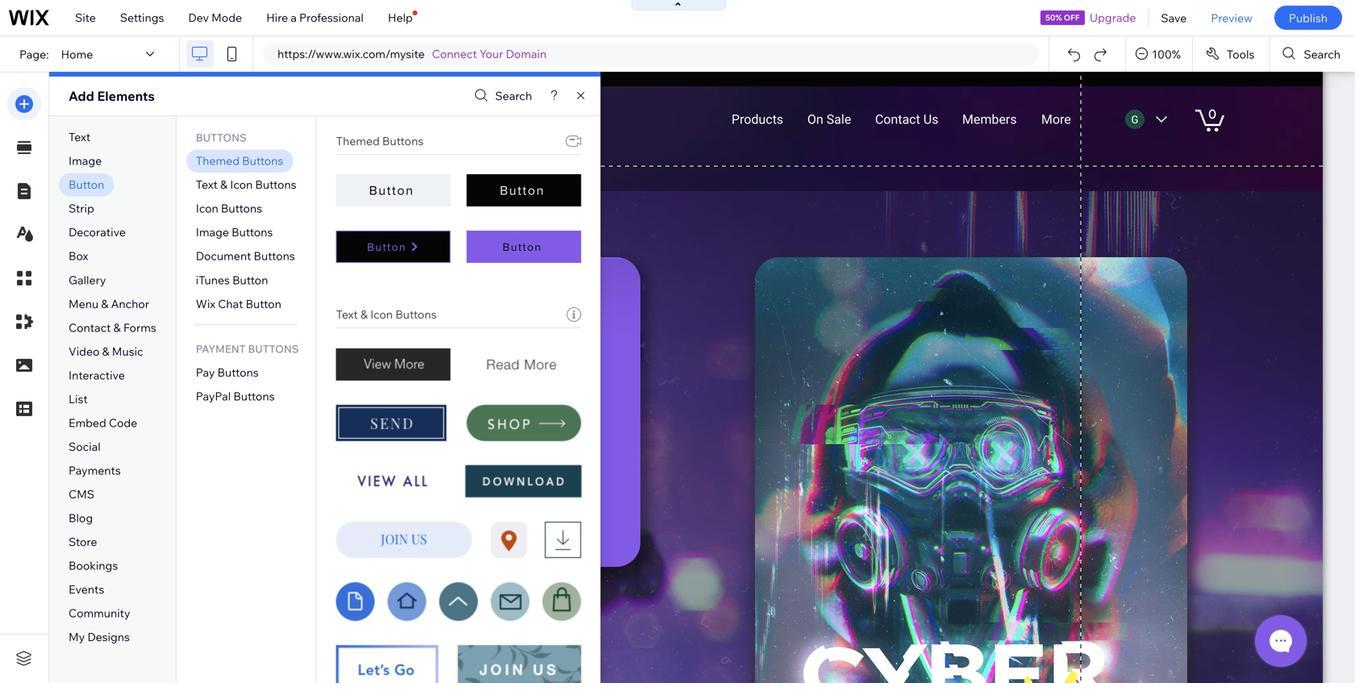 Task type: vqa. For each thing, say whether or not it's contained in the screenshot.
Search
yes



Task type: locate. For each thing, give the bounding box(es) containing it.
0 horizontal spatial search
[[495, 89, 532, 103]]

1 horizontal spatial image
[[196, 225, 229, 239]]

search button
[[1271, 36, 1356, 72], [470, 84, 532, 108]]

1 vertical spatial icon
[[196, 202, 219, 216]]

0 horizontal spatial image
[[69, 154, 102, 168]]

50%
[[1046, 13, 1063, 23]]

button button
[[336, 174, 451, 207], [467, 174, 582, 207], [336, 231, 451, 263], [467, 231, 582, 263]]

2 horizontal spatial icon
[[370, 307, 393, 322]]

text & icon buttons
[[196, 178, 297, 192], [336, 307, 437, 322]]

video & music
[[69, 344, 143, 359]]

1 vertical spatial search
[[495, 89, 532, 103]]

1 vertical spatial search button
[[470, 84, 532, 108]]

embed code
[[69, 416, 137, 430]]

search down domain
[[495, 89, 532, 103]]

1 vertical spatial text
[[196, 178, 218, 192]]

1 vertical spatial text & icon buttons
[[336, 307, 437, 322]]

button
[[69, 178, 104, 192], [369, 184, 414, 197], [500, 184, 545, 197], [367, 241, 407, 253], [503, 241, 542, 253], [232, 273, 268, 287], [246, 297, 282, 311]]

1 vertical spatial themed
[[196, 154, 240, 168]]

gallery
[[69, 273, 106, 287]]

icon buttons
[[196, 202, 262, 216]]

0 horizontal spatial text
[[69, 130, 90, 144]]

hire
[[266, 10, 288, 25]]

anchor
[[111, 297, 149, 311]]

image buttons
[[196, 225, 273, 239]]

image up document
[[196, 225, 229, 239]]

tools
[[1227, 47, 1255, 61]]

1 horizontal spatial search
[[1304, 47, 1341, 61]]

0 vertical spatial themed
[[336, 134, 380, 148]]

1 vertical spatial image
[[196, 225, 229, 239]]

search
[[1304, 47, 1341, 61], [495, 89, 532, 103]]

box
[[69, 249, 88, 263]]

buttons
[[196, 131, 247, 144], [382, 134, 424, 148], [242, 154, 283, 168], [255, 178, 297, 192], [221, 202, 262, 216], [232, 225, 273, 239], [254, 249, 295, 263], [396, 307, 437, 322], [248, 342, 299, 356], [218, 365, 259, 380], [233, 389, 275, 403]]

search down the publish button
[[1304, 47, 1341, 61]]

0 horizontal spatial icon
[[196, 202, 219, 216]]

interactive
[[69, 368, 125, 382]]

themed
[[336, 134, 380, 148], [196, 154, 240, 168]]

https://www.wix.com/mysite
[[278, 47, 425, 61]]

image
[[69, 154, 102, 168], [196, 225, 229, 239]]

help
[[388, 10, 413, 25]]

chat
[[218, 297, 243, 311]]

payment buttons
[[196, 342, 299, 356]]

paypal buttons
[[196, 389, 275, 403]]

music
[[112, 344, 143, 359]]

bookings
[[69, 559, 118, 573]]

cms
[[69, 487, 94, 501]]

publish button
[[1275, 6, 1343, 30]]

image up strip
[[69, 154, 102, 168]]

designs
[[87, 630, 130, 644]]

2 vertical spatial text
[[336, 307, 358, 322]]

0 horizontal spatial text & icon buttons
[[196, 178, 297, 192]]

preview
[[1212, 11, 1253, 25]]

https://www.wix.com/mysite connect your domain
[[278, 47, 547, 61]]

0 vertical spatial search button
[[1271, 36, 1356, 72]]

2 vertical spatial icon
[[370, 307, 393, 322]]

0 vertical spatial image
[[69, 154, 102, 168]]

0 vertical spatial text
[[69, 130, 90, 144]]

text
[[69, 130, 90, 144], [196, 178, 218, 192], [336, 307, 358, 322]]

icon
[[230, 178, 253, 192], [196, 202, 219, 216], [370, 307, 393, 322]]

themed buttons
[[336, 134, 424, 148], [196, 154, 283, 168]]

0 horizontal spatial themed buttons
[[196, 154, 283, 168]]

add elements
[[69, 88, 155, 104]]

search button down your
[[470, 84, 532, 108]]

&
[[220, 178, 228, 192], [101, 297, 108, 311], [361, 307, 368, 322], [113, 321, 121, 335], [102, 344, 109, 359]]

0 vertical spatial search
[[1304, 47, 1341, 61]]

0 horizontal spatial search button
[[470, 84, 532, 108]]

itunes
[[196, 273, 230, 287]]

search button down publish at the top of page
[[1271, 36, 1356, 72]]

1 vertical spatial themed buttons
[[196, 154, 283, 168]]

list
[[69, 392, 88, 406]]

1 horizontal spatial icon
[[230, 178, 253, 192]]

blog
[[69, 511, 93, 525]]

1 horizontal spatial themed buttons
[[336, 134, 424, 148]]

payment
[[196, 342, 246, 356]]

dev mode
[[188, 10, 242, 25]]

image for image buttons
[[196, 225, 229, 239]]

site
[[75, 10, 96, 25]]

save button
[[1150, 0, 1199, 36]]

your
[[480, 47, 504, 61]]



Task type: describe. For each thing, give the bounding box(es) containing it.
store
[[69, 535, 97, 549]]

0 vertical spatial text & icon buttons
[[196, 178, 297, 192]]

domain
[[506, 47, 547, 61]]

menu & anchor
[[69, 297, 149, 311]]

add
[[69, 88, 94, 104]]

my designs
[[69, 630, 130, 644]]

pay buttons
[[196, 365, 259, 380]]

100% button
[[1127, 36, 1193, 72]]

0 horizontal spatial themed
[[196, 154, 240, 168]]

preview button
[[1199, 0, 1265, 36]]

community
[[69, 606, 130, 621]]

professional
[[299, 10, 364, 25]]

video
[[69, 344, 100, 359]]

elements
[[97, 88, 155, 104]]

1 horizontal spatial themed
[[336, 134, 380, 148]]

code
[[109, 416, 137, 430]]

contact
[[69, 321, 111, 335]]

events
[[69, 583, 104, 597]]

100%
[[1153, 47, 1181, 61]]

payments
[[69, 464, 121, 478]]

home
[[61, 47, 93, 61]]

pay
[[196, 365, 215, 380]]

forms
[[123, 321, 156, 335]]

document
[[196, 249, 251, 263]]

tools button
[[1193, 36, 1270, 72]]

connect
[[432, 47, 477, 61]]

image for image
[[69, 154, 102, 168]]

save
[[1162, 11, 1187, 25]]

social
[[69, 440, 101, 454]]

1 horizontal spatial text & icon buttons
[[336, 307, 437, 322]]

hire a professional
[[266, 10, 364, 25]]

2 horizontal spatial text
[[336, 307, 358, 322]]

50% off
[[1046, 13, 1080, 23]]

upgrade
[[1090, 10, 1137, 25]]

paypal
[[196, 389, 231, 403]]

itunes button
[[196, 273, 268, 287]]

dev
[[188, 10, 209, 25]]

0 vertical spatial themed buttons
[[336, 134, 424, 148]]

mode
[[212, 10, 242, 25]]

decorative
[[69, 225, 126, 239]]

menu
[[69, 297, 99, 311]]

1 horizontal spatial search button
[[1271, 36, 1356, 72]]

publish
[[1290, 11, 1328, 25]]

1 horizontal spatial text
[[196, 178, 218, 192]]

a
[[291, 10, 297, 25]]

wix chat button
[[196, 297, 282, 311]]

settings
[[120, 10, 164, 25]]

strip
[[69, 202, 94, 216]]

contact & forms
[[69, 321, 156, 335]]

my
[[69, 630, 85, 644]]

embed
[[69, 416, 106, 430]]

0 vertical spatial icon
[[230, 178, 253, 192]]

wix
[[196, 297, 216, 311]]

off
[[1064, 13, 1080, 23]]

document buttons
[[196, 249, 295, 263]]



